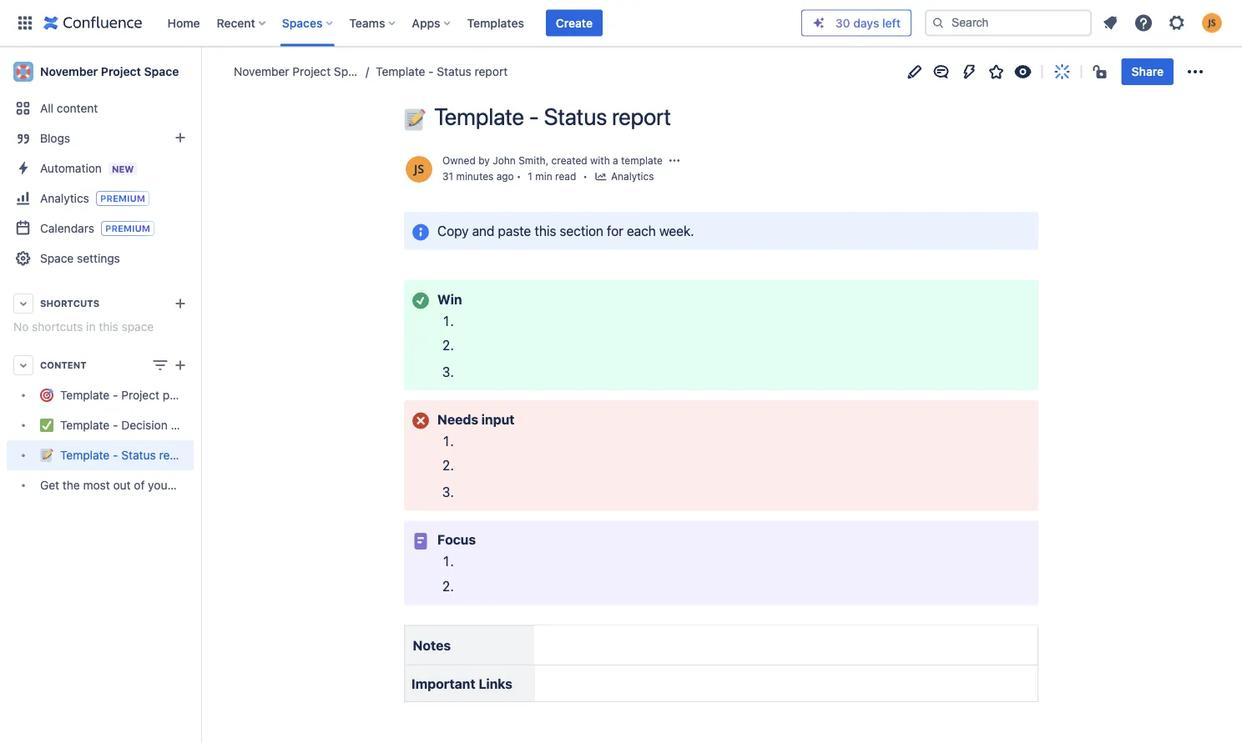 Task type: describe. For each thing, give the bounding box(es) containing it.
john
[[493, 155, 516, 166]]

no shortcuts in this space
[[13, 320, 154, 334]]

Search field
[[925, 10, 1092, 36]]

help icon image
[[1134, 13, 1154, 33]]

decision
[[121, 419, 168, 432]]

0 horizontal spatial space
[[122, 320, 154, 334]]

copy
[[438, 223, 469, 239]]

template
[[621, 155, 663, 166]]

report inside template - status report link
[[159, 449, 192, 463]]

0 vertical spatial status
[[437, 65, 472, 78]]

template - decision documentation link
[[7, 411, 252, 441]]

space element
[[0, 47, 252, 744]]

teams
[[349, 16, 385, 30]]

owned by john smith , created with a template
[[443, 155, 663, 166]]

project for november project space
[[101, 65, 141, 78]]

get the most out of your team space
[[40, 479, 237, 493]]

copy image
[[402, 281, 422, 301]]

all content
[[40, 101, 98, 115]]

analytics inside analytics link
[[40, 191, 89, 205]]

calendars
[[40, 221, 94, 235]]

0 vertical spatial template - status report link
[[359, 63, 508, 80]]

smith
[[519, 155, 546, 166]]

31
[[443, 171, 453, 183]]

team
[[175, 479, 202, 493]]

30
[[836, 16, 851, 30]]

template - project plan
[[60, 389, 186, 402]]

panel info image
[[411, 222, 431, 242]]

copy and paste this section for each week.
[[438, 223, 694, 239]]

30 days left
[[836, 16, 901, 30]]

no
[[13, 320, 29, 334]]

:pencil: image
[[404, 109, 426, 131]]

november for november project space
[[40, 65, 98, 78]]

template down global element on the top
[[376, 65, 425, 78]]

1
[[528, 171, 533, 183]]

most
[[83, 479, 110, 493]]

teams button
[[344, 10, 402, 36]]

appswitcher icon image
[[15, 13, 35, 33]]

edit this page image
[[905, 62, 925, 82]]

out
[[113, 479, 131, 493]]

plan
[[163, 389, 186, 402]]

analytics inside analytics button
[[611, 171, 654, 183]]

owned
[[443, 155, 476, 166]]

banner containing home
[[0, 0, 1242, 47]]

get the most out of your team space link
[[7, 471, 237, 501]]

settings
[[77, 252, 120, 266]]

panel error image
[[411, 411, 431, 431]]

,
[[546, 155, 549, 166]]

important links
[[412, 676, 513, 692]]

apps
[[412, 16, 440, 30]]

recent button
[[212, 10, 272, 36]]

needs
[[438, 412, 478, 428]]

global element
[[10, 0, 801, 46]]

share
[[1132, 65, 1164, 78]]

template up the most
[[60, 449, 110, 463]]

manage page ownership image
[[668, 154, 681, 167]]

0 horizontal spatial november project space link
[[7, 55, 194, 89]]

- up template - decision documentation link
[[113, 389, 118, 402]]

- down apps popup button at the top left
[[428, 65, 434, 78]]

november for november project space template - status report
[[234, 65, 289, 78]]

quick summary image
[[1053, 62, 1073, 82]]

spaces button
[[277, 10, 339, 36]]

important
[[412, 676, 476, 692]]

the
[[63, 479, 80, 493]]

week.
[[659, 223, 694, 239]]

space inside 'space settings' link
[[40, 252, 74, 266]]

collapse sidebar image
[[182, 55, 219, 89]]

spaces
[[282, 16, 323, 30]]

automation
[[40, 161, 102, 175]]

template down 'content' "dropdown button"
[[60, 389, 110, 402]]

templates
[[467, 16, 524, 30]]

add shortcut image
[[170, 294, 190, 314]]

blogs link
[[7, 124, 194, 154]]

0 vertical spatial template - status report
[[434, 103, 671, 130]]

shortcuts
[[40, 298, 99, 309]]

search image
[[932, 16, 945, 30]]

- up out
[[113, 449, 118, 463]]

template - project plan link
[[7, 381, 194, 411]]

win
[[438, 291, 462, 307]]

analytics button
[[594, 169, 654, 186]]

needs input
[[438, 412, 515, 428]]

by
[[479, 155, 490, 166]]

john smith link
[[493, 155, 546, 166]]

new
[[112, 164, 134, 175]]

:pencil: image
[[404, 109, 426, 131]]

this for space
[[99, 320, 118, 334]]

input
[[482, 412, 515, 428]]

all content link
[[7, 94, 194, 124]]

created
[[552, 155, 588, 166]]

minutes
[[456, 171, 494, 183]]

create a blog image
[[170, 128, 190, 148]]

notification icon image
[[1100, 13, 1121, 33]]



Task type: locate. For each thing, give the bounding box(es) containing it.
0 vertical spatial analytics
[[611, 171, 654, 183]]

your
[[148, 479, 172, 493]]

template
[[376, 65, 425, 78], [434, 103, 524, 130], [60, 389, 110, 402], [60, 419, 110, 432], [60, 449, 110, 463]]

project up all content "link"
[[101, 65, 141, 78]]

- up smith
[[529, 103, 539, 130]]

report
[[475, 65, 508, 78], [612, 103, 671, 130], [159, 449, 192, 463]]

0 horizontal spatial analytics
[[40, 191, 89, 205]]

2 horizontal spatial space
[[334, 65, 368, 78]]

automation menu button icon image
[[960, 62, 980, 82]]

min
[[535, 171, 552, 183]]

status up 'get the most out of your team space' on the bottom of the page
[[121, 449, 156, 463]]

1 vertical spatial template - status report
[[60, 449, 192, 463]]

1 horizontal spatial analytics
[[611, 171, 654, 183]]

november project space template - status report
[[234, 65, 508, 78]]

john smith image
[[406, 156, 433, 183]]

paste
[[498, 223, 531, 239]]

section
[[560, 223, 604, 239]]

for
[[607, 223, 624, 239]]

create link
[[546, 10, 603, 36]]

analytics link
[[7, 184, 194, 214]]

each
[[627, 223, 656, 239]]

of
[[134, 479, 145, 493]]

get
[[40, 479, 59, 493]]

panel success image
[[411, 291, 431, 311]]

this inside space element
[[99, 320, 118, 334]]

premium image for analytics
[[96, 191, 149, 206]]

0 horizontal spatial this
[[99, 320, 118, 334]]

shortcuts
[[32, 320, 83, 334]]

2 november from the left
[[234, 65, 289, 78]]

days
[[854, 16, 880, 30]]

home
[[167, 16, 200, 30]]

this right in
[[99, 320, 118, 334]]

template - status report link
[[359, 63, 508, 80], [7, 441, 194, 471]]

banner
[[0, 0, 1242, 47]]

tree inside space element
[[7, 381, 252, 501]]

a
[[613, 155, 618, 166]]

1 vertical spatial this
[[99, 320, 118, 334]]

documentation
[[171, 419, 252, 432]]

1 horizontal spatial november
[[234, 65, 289, 78]]

apps button
[[407, 10, 457, 36]]

premium icon image
[[812, 16, 826, 30]]

shortcuts button
[[7, 289, 194, 319]]

stop watching image
[[1013, 62, 1033, 82]]

template - status report up owned by john smith , created with a template
[[434, 103, 671, 130]]

0 horizontal spatial template - status report link
[[7, 441, 194, 471]]

template - status report link down apps popup button at the top left
[[359, 63, 508, 80]]

november project space
[[40, 65, 179, 78]]

links
[[479, 676, 513, 692]]

focus
[[438, 532, 476, 548]]

1 min read
[[528, 171, 576, 183]]

space for november project space
[[144, 65, 179, 78]]

1 horizontal spatial this
[[535, 223, 556, 239]]

status up created
[[544, 103, 607, 130]]

0 vertical spatial this
[[535, 223, 556, 239]]

tree containing template - project plan
[[7, 381, 252, 501]]

0 horizontal spatial status
[[121, 449, 156, 463]]

left
[[883, 16, 901, 30]]

1 horizontal spatial space
[[144, 65, 179, 78]]

template - status report inside space element
[[60, 449, 192, 463]]

with a template button
[[590, 153, 663, 168]]

premium image
[[96, 191, 149, 206], [101, 221, 154, 236]]

status inside space element
[[121, 449, 156, 463]]

settings icon image
[[1167, 13, 1187, 33]]

2 horizontal spatial report
[[612, 103, 671, 130]]

template - decision documentation
[[60, 419, 252, 432]]

1 vertical spatial template - status report link
[[7, 441, 194, 471]]

2 vertical spatial report
[[159, 449, 192, 463]]

0 horizontal spatial template - status report
[[60, 449, 192, 463]]

1 horizontal spatial november project space link
[[234, 63, 368, 80]]

more actions image
[[1186, 62, 1206, 82]]

1 vertical spatial space
[[205, 479, 237, 493]]

november project space link down spaces
[[234, 63, 368, 80]]

premium image down the new
[[96, 191, 149, 206]]

space for november project space template - status report
[[334, 65, 368, 78]]

in
[[86, 320, 96, 334]]

1 vertical spatial premium image
[[101, 221, 154, 236]]

1 horizontal spatial template - status report link
[[359, 63, 508, 80]]

notes
[[413, 638, 451, 654]]

read
[[555, 171, 576, 183]]

content
[[40, 360, 86, 371]]

1 vertical spatial report
[[612, 103, 671, 130]]

report up team
[[159, 449, 192, 463]]

space right team
[[205, 479, 237, 493]]

november down recent popup button
[[234, 65, 289, 78]]

share button
[[1122, 58, 1174, 85]]

0 vertical spatial premium image
[[96, 191, 149, 206]]

report down templates link
[[475, 65, 508, 78]]

content
[[57, 101, 98, 115]]

1 vertical spatial status
[[544, 103, 607, 130]]

change view image
[[150, 356, 170, 376]]

this right "paste"
[[535, 223, 556, 239]]

create
[[556, 16, 593, 30]]

2 horizontal spatial status
[[544, 103, 607, 130]]

calendars link
[[7, 214, 194, 244]]

0 horizontal spatial november
[[40, 65, 98, 78]]

november
[[40, 65, 98, 78], [234, 65, 289, 78]]

space down the teams
[[334, 65, 368, 78]]

this for section
[[535, 223, 556, 239]]

premium image up 'space settings' link
[[101, 221, 154, 236]]

premium image for calendars
[[101, 221, 154, 236]]

space settings
[[40, 252, 120, 266]]

create a page image
[[170, 356, 190, 376]]

no restrictions image
[[1092, 62, 1112, 82]]

confluence image
[[43, 13, 142, 33], [43, 13, 142, 33]]

2 vertical spatial status
[[121, 449, 156, 463]]

and
[[472, 223, 495, 239]]

space left collapse sidebar icon
[[144, 65, 179, 78]]

november inside space element
[[40, 65, 98, 78]]

project up decision
[[121, 389, 160, 402]]

panel note image
[[411, 532, 431, 552]]

status down apps popup button at the top left
[[437, 65, 472, 78]]

project for november project space template - status report
[[293, 65, 331, 78]]

31 minutes ago
[[443, 171, 514, 183]]

template up by
[[434, 103, 524, 130]]

space settings link
[[7, 244, 194, 274]]

report up template
[[612, 103, 671, 130]]

- left decision
[[113, 419, 118, 432]]

template - status report link up the most
[[7, 441, 194, 471]]

status
[[437, 65, 472, 78], [544, 103, 607, 130], [121, 449, 156, 463]]

november up all content
[[40, 65, 98, 78]]

template - status report
[[434, 103, 671, 130], [60, 449, 192, 463]]

template down template - project plan link at the bottom left of page
[[60, 419, 110, 432]]

all
[[40, 101, 53, 115]]

template - status report down template - decision documentation link
[[60, 449, 192, 463]]

premium image inside analytics link
[[96, 191, 149, 206]]

0 vertical spatial report
[[475, 65, 508, 78]]

premium image inside calendars link
[[101, 221, 154, 236]]

project down spaces popup button
[[293, 65, 331, 78]]

tree
[[7, 381, 252, 501]]

1 horizontal spatial status
[[437, 65, 472, 78]]

analytics down with a template button
[[611, 171, 654, 183]]

-
[[428, 65, 434, 78], [529, 103, 539, 130], [113, 389, 118, 402], [113, 419, 118, 432], [113, 449, 118, 463]]

1 horizontal spatial space
[[205, 479, 237, 493]]

this
[[535, 223, 556, 239], [99, 320, 118, 334]]

content button
[[7, 351, 194, 381]]

analytics up calendars
[[40, 191, 89, 205]]

space down calendars
[[40, 252, 74, 266]]

project inside tree
[[121, 389, 160, 402]]

home link
[[162, 10, 205, 36]]

0 vertical spatial space
[[122, 320, 154, 334]]

0 horizontal spatial space
[[40, 252, 74, 266]]

ago
[[497, 171, 514, 183]]

0 horizontal spatial report
[[159, 449, 192, 463]]

space
[[122, 320, 154, 334], [205, 479, 237, 493]]

space
[[144, 65, 179, 78], [334, 65, 368, 78], [40, 252, 74, 266]]

analytics
[[611, 171, 654, 183], [40, 191, 89, 205]]

1 horizontal spatial report
[[475, 65, 508, 78]]

star image
[[987, 62, 1007, 82]]

1 november from the left
[[40, 65, 98, 78]]

with
[[590, 155, 610, 166]]

space down shortcuts dropdown button
[[122, 320, 154, 334]]

recent
[[217, 16, 255, 30]]

1 horizontal spatial template - status report
[[434, 103, 671, 130]]

30 days left button
[[802, 10, 911, 35]]

blogs
[[40, 132, 70, 145]]

your profile and preferences image
[[1202, 13, 1222, 33]]

templates link
[[462, 10, 529, 36]]

november project space link up all content "link"
[[7, 55, 194, 89]]

1 vertical spatial analytics
[[40, 191, 89, 205]]



Task type: vqa. For each thing, say whether or not it's contained in the screenshot.
the bottommost the November
no



